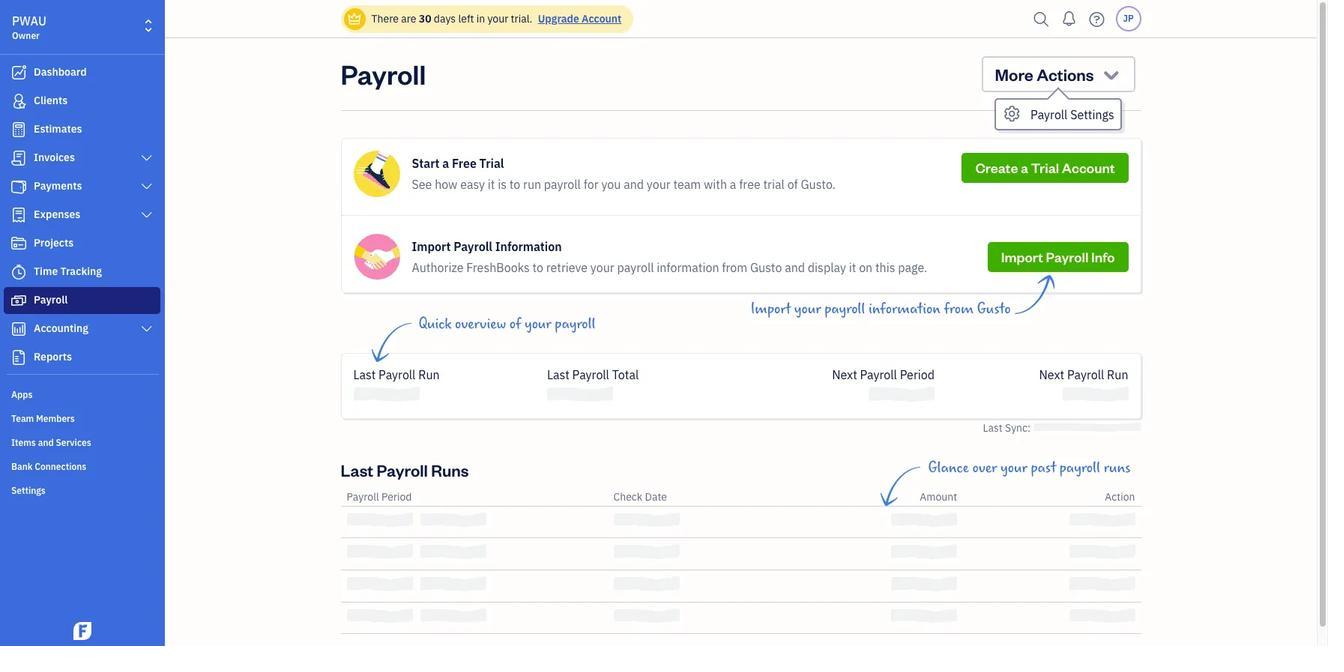 Task type: locate. For each thing, give the bounding box(es) containing it.
and right items
[[38, 437, 54, 448]]

0 horizontal spatial from
[[722, 260, 747, 275]]

1 horizontal spatial of
[[788, 177, 798, 192]]

0 vertical spatial gusto
[[750, 260, 782, 275]]

trial up is
[[479, 156, 504, 171]]

chart image
[[10, 322, 28, 337]]

0 horizontal spatial next
[[832, 367, 857, 382]]

runs
[[1104, 459, 1131, 476]]

how
[[435, 177, 458, 192]]

a inside 'button'
[[1021, 159, 1029, 176]]

1 horizontal spatial run
[[1107, 367, 1128, 382]]

import inside button
[[1001, 248, 1043, 265]]

your left team
[[647, 177, 671, 192]]

payroll right retrieve
[[617, 260, 654, 275]]

1 vertical spatial from
[[944, 301, 974, 318]]

payroll inside import payroll information authorize freshbooks to retrieve your payroll information from gusto and display it on this page.
[[617, 260, 654, 275]]

of right trial at the right
[[788, 177, 798, 192]]

of right overview
[[509, 316, 521, 333]]

payment image
[[10, 179, 28, 194]]

your right over
[[1001, 459, 1028, 476]]

0 horizontal spatial information
[[657, 260, 719, 275]]

payroll inside import payroll info button
[[1046, 248, 1089, 265]]

it
[[488, 177, 495, 192], [849, 260, 856, 275]]

sync
[[1005, 421, 1028, 434]]

1 horizontal spatial import
[[751, 301, 791, 318]]

1 vertical spatial gusto
[[977, 301, 1011, 318]]

next
[[832, 367, 857, 382], [1039, 367, 1065, 382]]

authorize
[[412, 260, 464, 275]]

more actions button
[[982, 56, 1135, 92]]

a left "free"
[[442, 156, 449, 171]]

2 vertical spatial chevron large down image
[[140, 323, 154, 335]]

it left the on
[[849, 260, 856, 275]]

account inside create a trial account 'button'
[[1062, 159, 1115, 176]]

0 vertical spatial of
[[788, 177, 798, 192]]

action
[[1105, 490, 1135, 503]]

accounting
[[34, 322, 88, 335]]

apps link
[[4, 383, 160, 406]]

2 run from the left
[[1107, 367, 1128, 382]]

jp button
[[1116, 6, 1141, 31]]

a for create
[[1021, 159, 1029, 176]]

gusto
[[750, 260, 782, 275], [977, 301, 1011, 318]]

2 horizontal spatial import
[[1001, 248, 1043, 265]]

chevron large down image inside 'payments' link
[[140, 181, 154, 193]]

easy
[[460, 177, 485, 192]]

0 horizontal spatial period
[[382, 490, 412, 503]]

2 next from the left
[[1039, 367, 1065, 382]]

items and services
[[11, 437, 91, 448]]

1 horizontal spatial account
[[1062, 159, 1115, 176]]

settings down chevrondown icon
[[1071, 107, 1114, 122]]

in
[[476, 12, 485, 25]]

notifications image
[[1057, 4, 1081, 34]]

0 horizontal spatial gusto
[[750, 260, 782, 275]]

import for import payroll info
[[1001, 248, 1043, 265]]

to right is
[[509, 177, 520, 192]]

of
[[788, 177, 798, 192], [509, 316, 521, 333]]

1 run from the left
[[418, 367, 440, 382]]

project image
[[10, 236, 28, 251]]

chevron large down image inside accounting link
[[140, 323, 154, 335]]

bank connections link
[[4, 455, 160, 477]]

1 horizontal spatial trial
[[1031, 159, 1059, 176]]

and left the display on the top right of the page
[[785, 260, 805, 275]]

last for last payroll runs
[[341, 459, 373, 480]]

and
[[624, 177, 644, 192], [785, 260, 805, 275], [38, 437, 54, 448]]

import payroll info button
[[988, 242, 1128, 272]]

2 vertical spatial and
[[38, 437, 54, 448]]

next payroll period
[[832, 367, 935, 382]]

a
[[442, 156, 449, 171], [1021, 159, 1029, 176], [730, 177, 736, 192]]

trial
[[763, 177, 785, 192]]

1 vertical spatial it
[[849, 260, 856, 275]]

1 horizontal spatial to
[[533, 260, 543, 275]]

import for import payroll information authorize freshbooks to retrieve your payroll information from gusto and display it on this page.
[[412, 239, 451, 254]]

0 vertical spatial from
[[722, 260, 747, 275]]

items and services link
[[4, 431, 160, 453]]

reports
[[34, 350, 72, 364]]

chevrondown image
[[1101, 64, 1122, 85]]

a left free
[[730, 177, 736, 192]]

trial right create
[[1031, 159, 1059, 176]]

0 horizontal spatial of
[[509, 316, 521, 333]]

1 horizontal spatial gusto
[[977, 301, 1011, 318]]

information
[[495, 239, 562, 254]]

last for last sync :
[[983, 421, 1003, 434]]

next for next payroll period
[[832, 367, 857, 382]]

expenses link
[[4, 202, 160, 229]]

run
[[418, 367, 440, 382], [1107, 367, 1128, 382]]

payments
[[34, 179, 82, 193]]

to down information
[[533, 260, 543, 275]]

1 horizontal spatial information
[[869, 301, 941, 318]]

:
[[1028, 421, 1031, 434]]

1 horizontal spatial a
[[730, 177, 736, 192]]

quick
[[419, 316, 452, 333]]

1 vertical spatial to
[[533, 260, 543, 275]]

apps
[[11, 389, 33, 400]]

payroll period
[[347, 490, 412, 503]]

owner
[[12, 30, 40, 41]]

freshbooks
[[466, 260, 530, 275]]

chevron large down image for invoices
[[140, 152, 154, 164]]

1 vertical spatial chevron large down image
[[140, 181, 154, 193]]

payroll settings
[[1031, 107, 1114, 122]]

settings
[[1071, 107, 1114, 122], [11, 485, 46, 496]]

1 vertical spatial settings
[[11, 485, 46, 496]]

period
[[900, 367, 935, 382], [382, 490, 412, 503]]

dashboard
[[34, 65, 87, 79]]

display
[[808, 260, 846, 275]]

1 horizontal spatial settings
[[1071, 107, 1114, 122]]

last payroll total
[[547, 367, 639, 382]]

payroll left for
[[544, 177, 581, 192]]

pwau
[[12, 13, 46, 28]]

1 vertical spatial period
[[382, 490, 412, 503]]

payroll down the display on the top right of the page
[[825, 301, 865, 318]]

to
[[509, 177, 520, 192], [533, 260, 543, 275]]

and right you
[[624, 177, 644, 192]]

jp
[[1123, 13, 1134, 24]]

chevron large down image for accounting
[[140, 323, 154, 335]]

to inside start a free trial see how easy it is to run payroll for you and your team with a free trial of gusto.
[[509, 177, 520, 192]]

1 vertical spatial account
[[1062, 159, 1115, 176]]

a for start
[[442, 156, 449, 171]]

1 next from the left
[[832, 367, 857, 382]]

gusto inside import payroll information authorize freshbooks to retrieve your payroll information from gusto and display it on this page.
[[750, 260, 782, 275]]

0 horizontal spatial a
[[442, 156, 449, 171]]

account down payroll settings
[[1062, 159, 1115, 176]]

settings inside main element
[[11, 485, 46, 496]]

expenses
[[34, 208, 80, 221]]

0 vertical spatial and
[[624, 177, 644, 192]]

0 horizontal spatial to
[[509, 177, 520, 192]]

0 horizontal spatial and
[[38, 437, 54, 448]]

0 horizontal spatial trial
[[479, 156, 504, 171]]

left
[[458, 12, 474, 25]]

import payroll info
[[1001, 248, 1115, 265]]

0 horizontal spatial account
[[582, 12, 622, 25]]

payroll
[[544, 177, 581, 192], [617, 260, 654, 275], [825, 301, 865, 318], [555, 316, 596, 333], [1060, 459, 1100, 476]]

1 horizontal spatial period
[[900, 367, 935, 382]]

chevron large down image
[[140, 152, 154, 164], [140, 181, 154, 193], [140, 323, 154, 335]]

import inside import payroll information authorize freshbooks to retrieve your payroll information from gusto and display it on this page.
[[412, 239, 451, 254]]

team members
[[11, 413, 75, 424]]

0 horizontal spatial run
[[418, 367, 440, 382]]

create a trial account
[[976, 159, 1115, 176]]

settings link
[[4, 479, 160, 501]]

chevron large down image
[[140, 209, 154, 221]]

1 horizontal spatial next
[[1039, 367, 1065, 382]]

import
[[412, 239, 451, 254], [1001, 248, 1043, 265], [751, 301, 791, 318]]

amount
[[920, 490, 957, 503]]

payroll inside import payroll information authorize freshbooks to retrieve your payroll information from gusto and display it on this page.
[[454, 239, 492, 254]]

3 chevron large down image from the top
[[140, 323, 154, 335]]

your inside start a free trial see how easy it is to run payroll for you and your team with a free trial of gusto.
[[647, 177, 671, 192]]

1 vertical spatial and
[[785, 260, 805, 275]]

it left is
[[488, 177, 495, 192]]

0 vertical spatial account
[[582, 12, 622, 25]]

1 horizontal spatial it
[[849, 260, 856, 275]]

2 horizontal spatial a
[[1021, 159, 1029, 176]]

account right upgrade
[[582, 12, 622, 25]]

0 horizontal spatial it
[[488, 177, 495, 192]]

trial
[[479, 156, 504, 171], [1031, 159, 1059, 176]]

last payroll runs
[[341, 459, 469, 480]]

1 chevron large down image from the top
[[140, 152, 154, 164]]

connections
[[35, 461, 86, 472]]

date
[[645, 490, 667, 503]]

chevron large down image for payments
[[140, 181, 154, 193]]

import for import your payroll information from gusto
[[751, 301, 791, 318]]

projects
[[34, 236, 74, 250]]

time tracking link
[[4, 259, 160, 286]]

and inside main element
[[38, 437, 54, 448]]

1 horizontal spatial from
[[944, 301, 974, 318]]

members
[[36, 413, 75, 424]]

dashboard image
[[10, 65, 28, 80]]

settings down bank
[[11, 485, 46, 496]]

last payroll run
[[353, 367, 440, 382]]

glance
[[928, 459, 969, 476]]

free
[[739, 177, 761, 192]]

check
[[614, 490, 643, 503]]

0 vertical spatial chevron large down image
[[140, 152, 154, 164]]

import your payroll information from gusto
[[751, 301, 1011, 318]]

information inside import payroll information authorize freshbooks to retrieve your payroll information from gusto and display it on this page.
[[657, 260, 719, 275]]

retrieve
[[546, 260, 588, 275]]

payroll
[[341, 56, 426, 91], [1031, 107, 1068, 122], [454, 239, 492, 254], [1046, 248, 1089, 265], [34, 293, 68, 307], [379, 367, 416, 382], [572, 367, 609, 382], [860, 367, 897, 382], [1067, 367, 1104, 382], [377, 459, 428, 480], [347, 490, 379, 503]]

team members link
[[4, 407, 160, 430]]

money image
[[10, 293, 28, 308]]

trial.
[[511, 12, 532, 25]]

clients
[[34, 94, 68, 107]]

2 chevron large down image from the top
[[140, 181, 154, 193]]

0 vertical spatial it
[[488, 177, 495, 192]]

0 horizontal spatial import
[[412, 239, 451, 254]]

glance over your past payroll runs
[[928, 459, 1131, 476]]

crown image
[[347, 11, 362, 27]]

your right retrieve
[[591, 260, 614, 275]]

invoice image
[[10, 151, 28, 166]]

last for last payroll run
[[353, 367, 376, 382]]

on
[[859, 260, 873, 275]]

run for next payroll run
[[1107, 367, 1128, 382]]

your
[[488, 12, 508, 25], [647, 177, 671, 192], [591, 260, 614, 275], [794, 301, 821, 318], [525, 316, 551, 333], [1001, 459, 1028, 476]]

a right create
[[1021, 159, 1029, 176]]

0 vertical spatial to
[[509, 177, 520, 192]]

0 vertical spatial information
[[657, 260, 719, 275]]

2 horizontal spatial and
[[785, 260, 805, 275]]

1 horizontal spatial and
[[624, 177, 644, 192]]

0 horizontal spatial settings
[[11, 485, 46, 496]]

last sync :
[[983, 421, 1033, 434]]



Task type: describe. For each thing, give the bounding box(es) containing it.
reports link
[[4, 344, 160, 371]]

start a free trial see how easy it is to run payroll for you and your team with a free trial of gusto.
[[412, 156, 836, 192]]

are
[[401, 12, 416, 25]]

run for last payroll run
[[418, 367, 440, 382]]

clients link
[[4, 88, 160, 115]]

and inside start a free trial see how easy it is to run payroll for you and your team with a free trial of gusto.
[[624, 177, 644, 192]]

is
[[498, 177, 507, 192]]

overview
[[455, 316, 506, 333]]

main element
[[0, 0, 202, 646]]

invoices link
[[4, 145, 160, 172]]

quick overview of your payroll
[[419, 316, 596, 333]]

page.
[[898, 260, 927, 275]]

of inside start a free trial see how easy it is to run payroll for you and your team with a free trial of gusto.
[[788, 177, 798, 192]]

accounting link
[[4, 316, 160, 343]]

search image
[[1030, 8, 1054, 30]]

there
[[371, 12, 399, 25]]

payroll up last payroll total
[[555, 316, 596, 333]]

pwau owner
[[12, 13, 46, 41]]

gusto.
[[801, 177, 836, 192]]

next for next payroll run
[[1039, 367, 1065, 382]]

estimate image
[[10, 122, 28, 137]]

payroll right past
[[1060, 459, 1100, 476]]

expense image
[[10, 208, 28, 223]]

payroll inside start a free trial see how easy it is to run payroll for you and your team with a free trial of gusto.
[[544, 177, 581, 192]]

upgrade account link
[[535, 12, 622, 25]]

see
[[412, 177, 432, 192]]

over
[[973, 459, 997, 476]]

tracking
[[60, 265, 102, 278]]

and inside import payroll information authorize freshbooks to retrieve your payroll information from gusto and display it on this page.
[[785, 260, 805, 275]]

team
[[673, 177, 701, 192]]

to inside import payroll information authorize freshbooks to retrieve your payroll information from gusto and display it on this page.
[[533, 260, 543, 275]]

items
[[11, 437, 36, 448]]

upgrade
[[538, 12, 579, 25]]

client image
[[10, 94, 28, 109]]

more
[[995, 64, 1034, 85]]

payroll inside payroll link
[[34, 293, 68, 307]]

0 vertical spatial settings
[[1071, 107, 1114, 122]]

run
[[523, 177, 541, 192]]

invoices
[[34, 151, 75, 164]]

freshbooks image
[[70, 622, 94, 640]]

free
[[452, 156, 477, 171]]

it inside import payroll information authorize freshbooks to retrieve your payroll information from gusto and display it on this page.
[[849, 260, 856, 275]]

trial inside start a free trial see how easy it is to run payroll for you and your team with a free trial of gusto.
[[479, 156, 504, 171]]

bank
[[11, 461, 33, 472]]

trial inside 'button'
[[1031, 159, 1059, 176]]

with
[[704, 177, 727, 192]]

next payroll run
[[1039, 367, 1128, 382]]

go to help image
[[1085, 8, 1109, 30]]

create a trial account button
[[962, 153, 1128, 183]]

more actions
[[995, 64, 1094, 85]]

runs
[[431, 459, 469, 480]]

days
[[434, 12, 456, 25]]

start
[[412, 156, 440, 171]]

check date
[[614, 490, 667, 503]]

your right in
[[488, 12, 508, 25]]

your inside import payroll information authorize freshbooks to retrieve your payroll information from gusto and display it on this page.
[[591, 260, 614, 275]]

import payroll information authorize freshbooks to retrieve your payroll information from gusto and display it on this page.
[[412, 239, 927, 275]]

your right overview
[[525, 316, 551, 333]]

you
[[601, 177, 621, 192]]

actions
[[1037, 64, 1094, 85]]

your down the display on the top right of the page
[[794, 301, 821, 318]]

payments link
[[4, 173, 160, 200]]

info
[[1091, 248, 1115, 265]]

for
[[584, 177, 599, 192]]

dashboard link
[[4, 59, 160, 86]]

services
[[56, 437, 91, 448]]

bank connections
[[11, 461, 86, 472]]

create
[[976, 159, 1018, 176]]

last for last payroll total
[[547, 367, 570, 382]]

payroll link
[[4, 287, 160, 314]]

there are 30 days left in your trial. upgrade account
[[371, 12, 622, 25]]

payroll settings link
[[996, 100, 1120, 129]]

payroll inside payroll settings link
[[1031, 107, 1068, 122]]

timer image
[[10, 265, 28, 280]]

estimates link
[[4, 116, 160, 143]]

this
[[875, 260, 895, 275]]

total
[[612, 367, 639, 382]]

1 vertical spatial of
[[509, 316, 521, 333]]

it inside start a free trial see how easy it is to run payroll for you and your team with a free trial of gusto.
[[488, 177, 495, 192]]

1 vertical spatial information
[[869, 301, 941, 318]]

time tracking
[[34, 265, 102, 278]]

from inside import payroll information authorize freshbooks to retrieve your payroll information from gusto and display it on this page.
[[722, 260, 747, 275]]

0 vertical spatial period
[[900, 367, 935, 382]]

estimates
[[34, 122, 82, 136]]

time
[[34, 265, 58, 278]]

projects link
[[4, 230, 160, 257]]

report image
[[10, 350, 28, 365]]

30
[[419, 12, 431, 25]]



Task type: vqa. For each thing, say whether or not it's contained in the screenshot.
new
no



